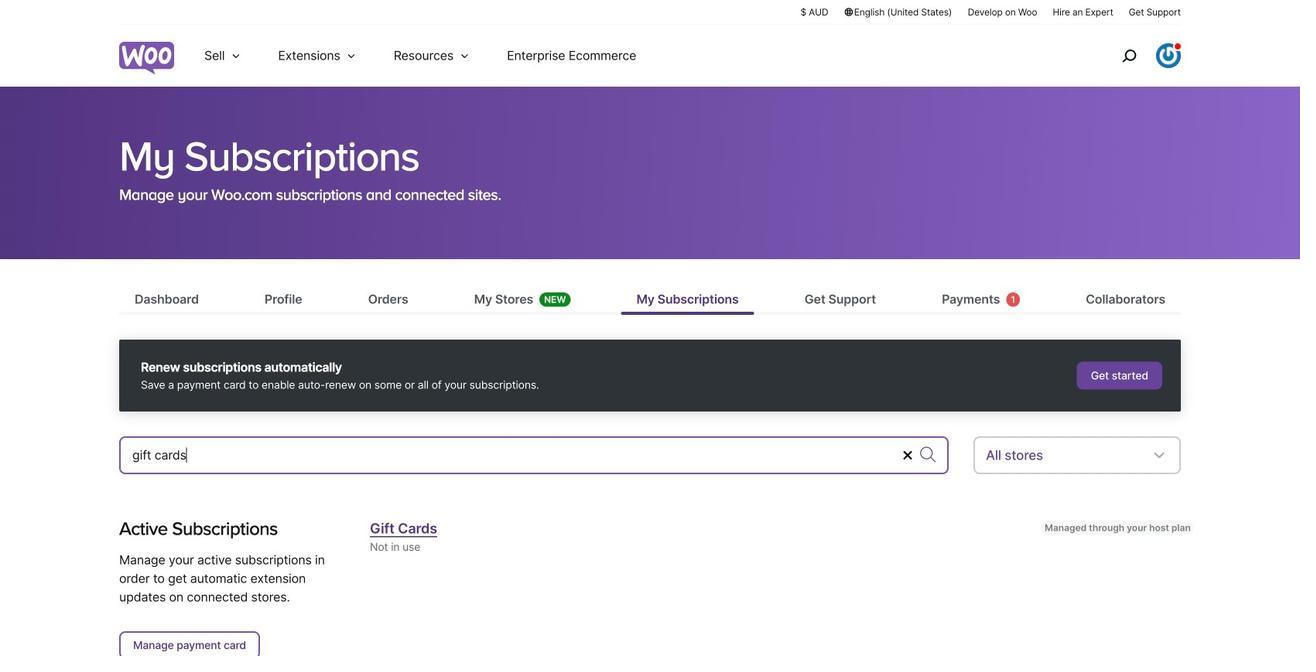 Task type: describe. For each thing, give the bounding box(es) containing it.
Search subscriptions text field
[[132, 446, 896, 465]]

search image
[[1117, 43, 1142, 68]]

open account menu image
[[1157, 43, 1181, 68]]

service navigation menu element
[[1089, 31, 1181, 81]]



Task type: vqa. For each thing, say whether or not it's contained in the screenshot.
the bottommost of
no



